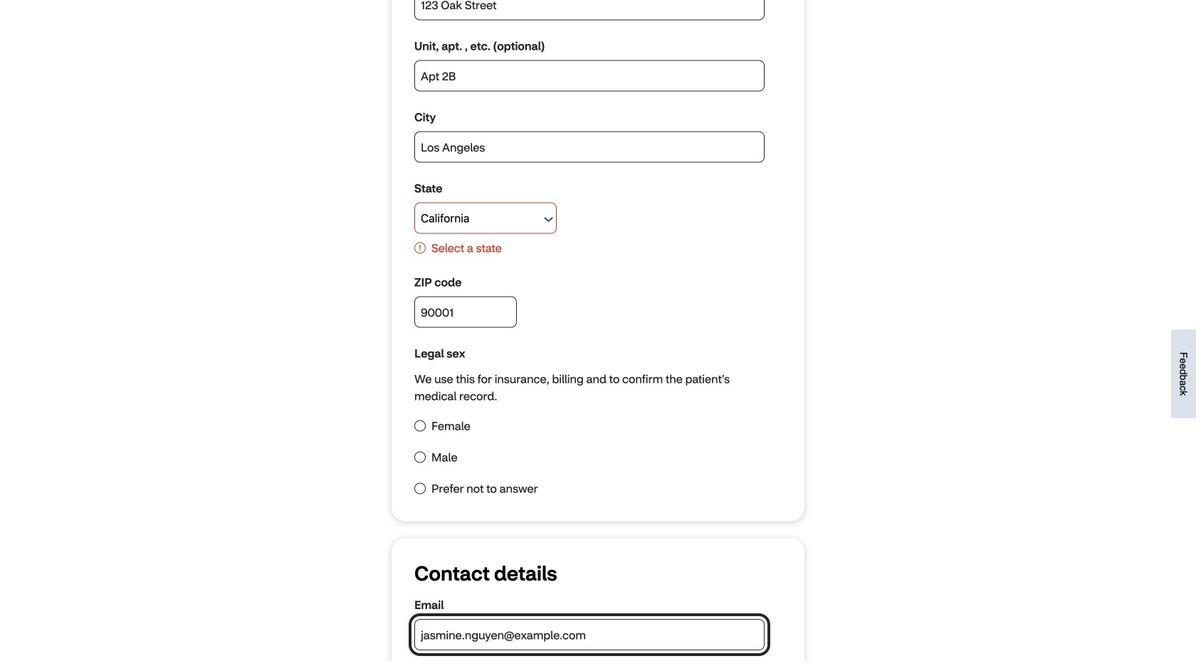 Task type: vqa. For each thing, say whether or not it's contained in the screenshot.
GROUP
yes



Task type: locate. For each thing, give the bounding box(es) containing it.
None text field
[[415, 0, 765, 20], [415, 132, 765, 163], [415, 297, 517, 328], [415, 0, 765, 20], [415, 132, 765, 163], [415, 297, 517, 328]]

None radio
[[415, 421, 426, 432]]

None email field
[[415, 620, 765, 651]]

error: image
[[415, 240, 426, 257]]

None text field
[[415, 60, 765, 92]]

group
[[392, 539, 805, 662]]

None radio
[[415, 452, 426, 463], [415, 483, 426, 495], [415, 452, 426, 463], [415, 483, 426, 495]]



